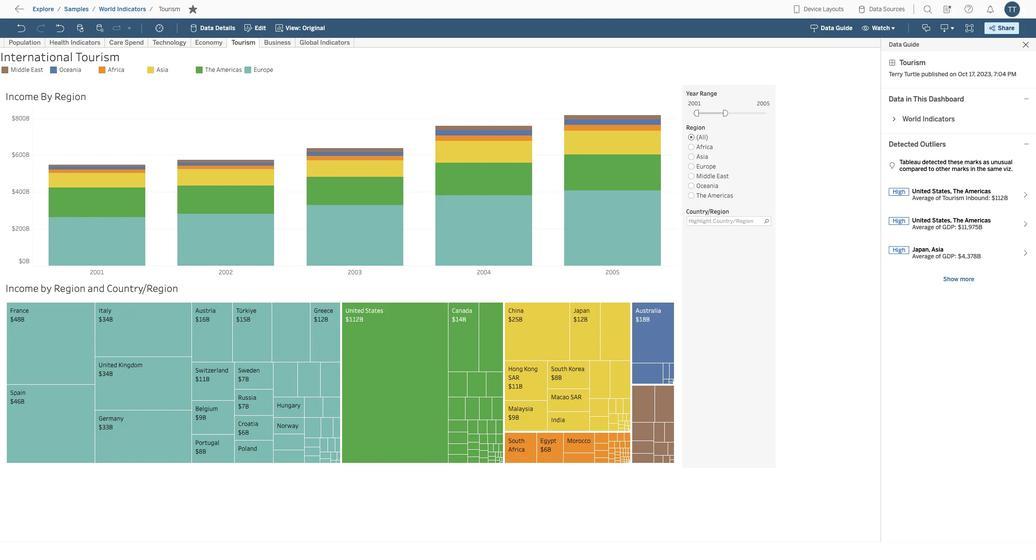 Task type: vqa. For each thing, say whether or not it's contained in the screenshot.
Orders associated with Orders + Returns
no



Task type: locate. For each thing, give the bounding box(es) containing it.
world indicators link
[[98, 5, 147, 13]]

2 horizontal spatial /
[[150, 6, 153, 13]]

1 horizontal spatial /
[[92, 6, 96, 13]]

explore
[[33, 6, 54, 13]]

skip to content
[[25, 7, 84, 16]]

2 / from the left
[[92, 6, 96, 13]]

3 / from the left
[[150, 6, 153, 13]]

explore / samples / world indicators /
[[33, 6, 153, 13]]

/
[[57, 6, 61, 13], [92, 6, 96, 13], [150, 6, 153, 13]]

content
[[53, 7, 84, 16]]

/ left tourism element on the left
[[150, 6, 153, 13]]

/ left world
[[92, 6, 96, 13]]

0 horizontal spatial /
[[57, 6, 61, 13]]

/ right the to
[[57, 6, 61, 13]]

explore link
[[32, 5, 55, 13]]



Task type: describe. For each thing, give the bounding box(es) containing it.
samples
[[64, 6, 89, 13]]

samples link
[[64, 5, 89, 13]]

to
[[44, 7, 51, 16]]

1 / from the left
[[57, 6, 61, 13]]

skip to content link
[[23, 5, 99, 18]]

tourism
[[159, 6, 180, 13]]

indicators
[[117, 6, 146, 13]]

world
[[99, 6, 116, 13]]

tourism element
[[156, 6, 183, 13]]

skip
[[25, 7, 42, 16]]



